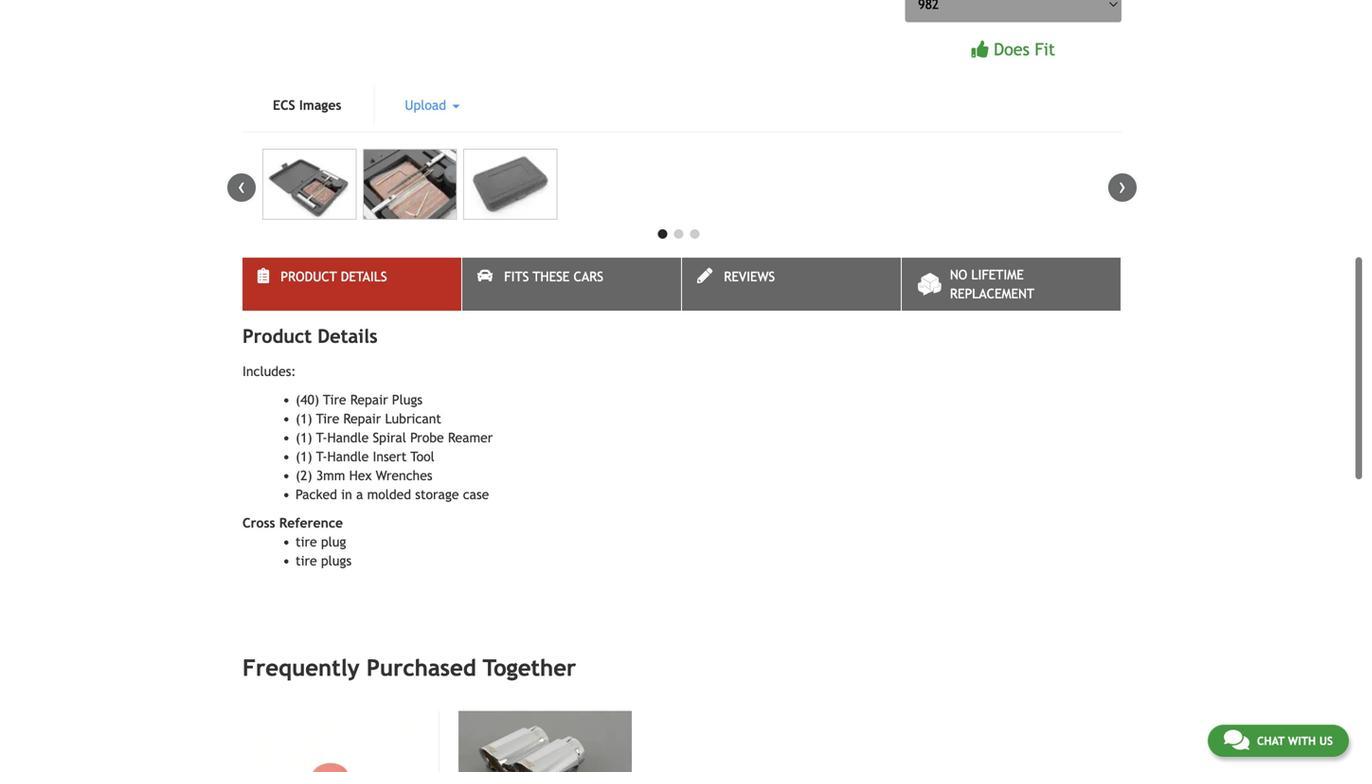 Task type: describe. For each thing, give the bounding box(es) containing it.
images
[[299, 98, 341, 113]]

1 vertical spatial product details
[[243, 325, 378, 347]]

1 t- from the top
[[316, 430, 327, 445]]

chat with us link
[[1208, 725, 1349, 757]]

cross
[[243, 515, 275, 531]]

1 vertical spatial product
[[243, 325, 312, 347]]

spiral
[[373, 430, 406, 445]]

chat
[[1257, 734, 1285, 748]]

thumbs up image
[[972, 41, 989, 58]]

upload
[[405, 98, 450, 113]]

with
[[1288, 734, 1316, 748]]

cars
[[574, 269, 604, 284]]

0 vertical spatial repair
[[350, 392, 388, 407]]

2 (1) from the top
[[296, 430, 312, 445]]

0 vertical spatial details
[[341, 269, 387, 284]]

1 vertical spatial repair
[[343, 411, 381, 426]]

‹ link
[[227, 173, 256, 202]]

(2)
[[296, 468, 312, 483]]

lifetime
[[971, 267, 1024, 282]]

3 (1) from the top
[[296, 449, 312, 464]]

fit
[[1035, 39, 1055, 59]]

ecs
[[273, 98, 295, 113]]

no lifetime replacement link
[[902, 258, 1121, 311]]

wrenches
[[376, 468, 433, 483]]

storage
[[415, 487, 459, 502]]

a
[[356, 487, 363, 502]]

ecs images link
[[243, 86, 372, 124]]

2 handle from the top
[[327, 449, 369, 464]]

together
[[483, 655, 576, 681]]

1 (1) from the top
[[296, 411, 312, 426]]

includes: (40) tire repair plugs (1) tire repair lubricant (1) t-handle spiral probe reamer (1) t-handle insert tool (2) 3mm hex wrenches packed in a molded storage case
[[243, 364, 493, 502]]

plug
[[321, 534, 346, 549]]

lubricant
[[385, 411, 441, 426]]

fits these cars
[[504, 269, 604, 284]]

reviews link
[[682, 258, 901, 311]]

ecs images
[[273, 98, 341, 113]]

0 vertical spatial product
[[281, 269, 337, 284]]

2 t- from the top
[[316, 449, 327, 464]]

probe
[[410, 430, 444, 445]]

›
[[1119, 173, 1126, 198]]

cross reference tire plug tire plugs
[[243, 515, 352, 568]]

frequently
[[243, 655, 360, 681]]



Task type: locate. For each thing, give the bounding box(es) containing it.
0 vertical spatial product details
[[281, 269, 387, 284]]

es#2939199 - atd8630 - 45pc tire repair tool kit - got a tire leak? no problem - atd tools - audi bmw volkswagen mercedes benz mini porsche image up fits
[[463, 149, 557, 220]]

1 vertical spatial (1)
[[296, 430, 312, 445]]

0 vertical spatial tire
[[323, 392, 346, 407]]

0 vertical spatial t-
[[316, 430, 327, 445]]

tire right (40)
[[323, 392, 346, 407]]

in
[[341, 487, 352, 502]]

es#2939199 - atd8630 - 45pc tire repair tool kit - got a tire leak? no problem - atd tools - audi bmw volkswagen mercedes benz mini porsche image
[[262, 149, 357, 220], [363, 149, 457, 220], [463, 149, 557, 220]]

tire left plugs
[[296, 553, 317, 568]]

0 vertical spatial tire
[[296, 534, 317, 549]]

tire
[[296, 534, 317, 549], [296, 553, 317, 568]]

0 vertical spatial (1)
[[296, 411, 312, 426]]

(1)
[[296, 411, 312, 426], [296, 430, 312, 445], [296, 449, 312, 464]]

1 es#2939199 - atd8630 - 45pc tire repair tool kit - got a tire leak? no problem - atd tools - audi bmw volkswagen mercedes benz mini porsche image from the left
[[262, 149, 357, 220]]

1 vertical spatial details
[[318, 325, 378, 347]]

‹
[[238, 173, 245, 198]]

1 handle from the top
[[327, 430, 369, 445]]

es#2939199 - atd8630 - 45pc tire repair tool kit - got a tire leak? no problem - atd tools - audi bmw volkswagen mercedes benz mini porsche image right ‹
[[262, 149, 357, 220]]

comments image
[[1224, 729, 1250, 751]]

repair
[[350, 392, 388, 407], [343, 411, 381, 426]]

repair left plugs
[[350, 392, 388, 407]]

0 horizontal spatial es#2939199 - atd8630 - 45pc tire repair tool kit - got a tire leak? no problem - atd tools - audi bmw volkswagen mercedes benz mini porsche image
[[262, 149, 357, 220]]

fits
[[504, 269, 529, 284]]

3 es#2939199 - atd8630 - 45pc tire repair tool kit - got a tire leak? no problem - atd tools - audi bmw volkswagen mercedes benz mini porsche image from the left
[[463, 149, 557, 220]]

1 vertical spatial handle
[[327, 449, 369, 464]]

replacement
[[950, 286, 1035, 301]]

1 vertical spatial tire
[[296, 553, 317, 568]]

product
[[281, 269, 337, 284], [243, 325, 312, 347]]

repair up 'spiral'
[[343, 411, 381, 426]]

3mm
[[316, 468, 345, 483]]

no lifetime replacement
[[950, 267, 1035, 301]]

upload button
[[375, 86, 490, 124]]

insert
[[373, 449, 407, 464]]

2 tire from the top
[[296, 553, 317, 568]]

billet power port plug - image
[[243, 711, 418, 772]]

handle
[[327, 430, 369, 445], [327, 449, 369, 464]]

fits these cars link
[[462, 258, 681, 311]]

plugs
[[392, 392, 423, 407]]

product details
[[281, 269, 387, 284], [243, 325, 378, 347]]

packed
[[296, 487, 337, 502]]

1 horizontal spatial es#2939199 - atd8630 - 45pc tire repair tool kit - got a tire leak? no problem - atd tools - audi bmw volkswagen mercedes benz mini porsche image
[[363, 149, 457, 220]]

1 vertical spatial t-
[[316, 449, 327, 464]]

product details link
[[243, 258, 461, 311]]

› link
[[1108, 173, 1137, 202]]

1 tire from the top
[[296, 534, 317, 549]]

frequently purchased together
[[243, 655, 576, 681]]

tool
[[411, 449, 435, 464]]

us
[[1319, 734, 1333, 748]]

plugs
[[321, 553, 352, 568]]

tire down the reference
[[296, 534, 317, 549]]

reviews
[[724, 269, 775, 284]]

purchased
[[366, 655, 476, 681]]

chat with us
[[1257, 734, 1333, 748]]

2 horizontal spatial es#2939199 - atd8630 - 45pc tire repair tool kit - got a tire leak? no problem - atd tools - audi bmw volkswagen mercedes benz mini porsche image
[[463, 149, 557, 220]]

does fit
[[994, 39, 1055, 59]]

es#2939199 - atd8630 - 45pc tire repair tool kit - got a tire leak? no problem - atd tools - audi bmw volkswagen mercedes benz mini porsche image down "upload"
[[363, 149, 457, 220]]

1 vertical spatial tire
[[316, 411, 339, 426]]

includes:
[[243, 364, 296, 379]]

details
[[341, 269, 387, 284], [318, 325, 378, 347]]

2 es#2939199 - atd8630 - 45pc tire repair tool kit - got a tire leak? no problem - atd tools - audi bmw volkswagen mercedes benz mini porsche image from the left
[[363, 149, 457, 220]]

no
[[950, 267, 968, 282]]

molded
[[367, 487, 411, 502]]

(40)
[[296, 392, 319, 407]]

reamer
[[448, 430, 493, 445]]

tire
[[323, 392, 346, 407], [316, 411, 339, 426]]

t-
[[316, 430, 327, 445], [316, 449, 327, 464]]

0 vertical spatial handle
[[327, 430, 369, 445]]

does
[[994, 39, 1030, 59]]

tire down (40)
[[316, 411, 339, 426]]

hex
[[349, 468, 372, 483]]

ecs universal swivel exhaust tips - 3.5 image
[[459, 711, 632, 772]]

these
[[533, 269, 570, 284]]

2 vertical spatial (1)
[[296, 449, 312, 464]]

reference
[[279, 515, 343, 531]]

case
[[463, 487, 489, 502]]



Task type: vqa. For each thing, say whether or not it's contained in the screenshot.
find to the top
no



